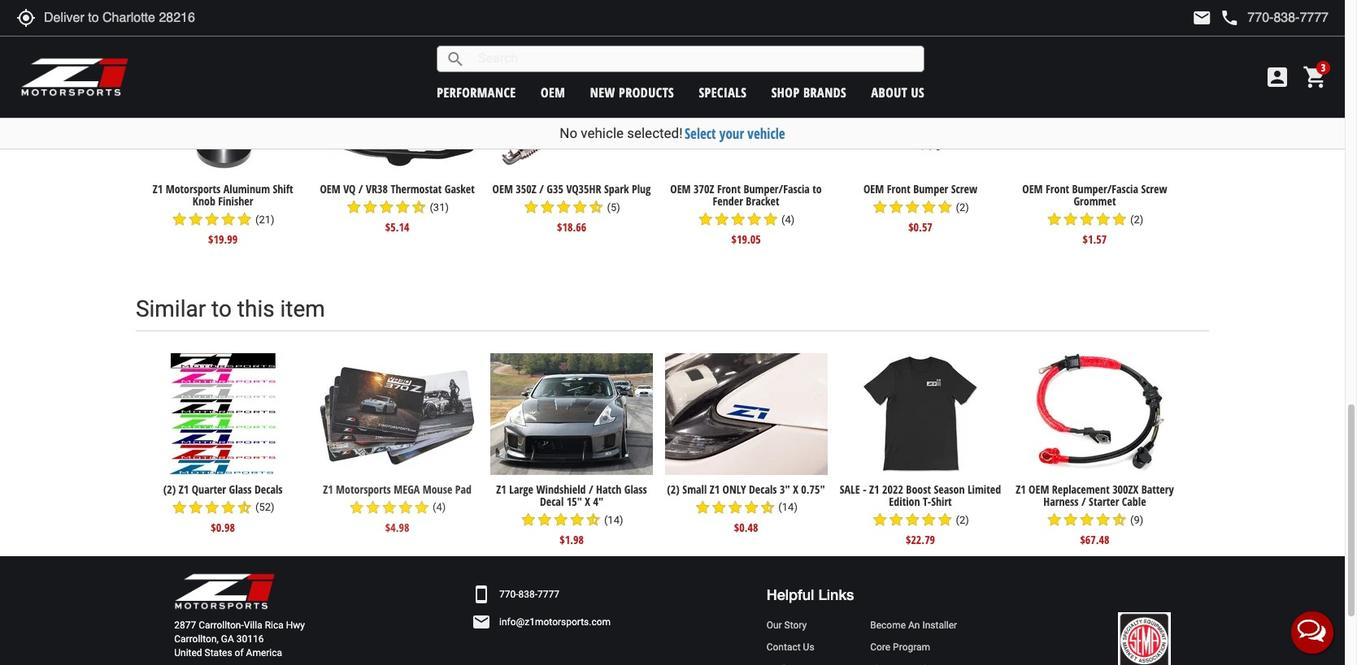 Task type: locate. For each thing, give the bounding box(es) containing it.
770-
[[499, 589, 518, 601]]

(14) down 3"
[[778, 502, 798, 514]]

1 horizontal spatial to
[[813, 181, 822, 196]]

account_box
[[1264, 64, 1290, 90]]

oem left grommet
[[1022, 181, 1043, 196]]

1 glass from the left
[[229, 482, 252, 497]]

to inside oem 370z front bumper/fascia to fender bracket star star star star star (4) $19.05
[[813, 181, 822, 196]]

oem
[[541, 83, 565, 101], [320, 181, 340, 196], [492, 181, 513, 196], [670, 181, 691, 196], [864, 181, 884, 196], [1022, 181, 1043, 196], [1029, 482, 1049, 497]]

select your vehicle link
[[685, 124, 785, 143]]

$1.57
[[1083, 232, 1107, 248]]

z1 inside z1 large windshield / hatch glass decal 15" x 4" star star star star star_half (14) $1.98
[[496, 482, 506, 497]]

replacement
[[1052, 482, 1110, 497]]

decals left 3"
[[749, 482, 777, 497]]

vr38
[[366, 181, 388, 196]]

email info@z1motorsports.com
[[472, 613, 611, 633]]

to
[[813, 181, 822, 196], [211, 296, 232, 323]]

0 horizontal spatial (14)
[[604, 515, 623, 527]]

1 vertical spatial (4)
[[433, 502, 446, 514]]

screw inside 'oem front bumper/fascia screw grommet star star star star star (2) $1.57'
[[1141, 181, 1167, 196]]

new products link
[[590, 83, 674, 101]]

glass inside (2) z1 quarter glass decals star star star star star_half (52) $0.98
[[229, 482, 252, 497]]

1 horizontal spatial x
[[793, 482, 798, 497]]

our story link
[[767, 619, 854, 633]]

-
[[863, 482, 866, 497]]

z1 left quarter
[[179, 482, 189, 497]]

of
[[235, 648, 244, 659]]

oem inside oem 370z front bumper/fascia to fender bracket star star star star star (4) $19.05
[[670, 181, 691, 196]]

2 horizontal spatial front
[[1046, 181, 1069, 196]]

hatch
[[596, 482, 621, 497]]

z1 left only
[[710, 482, 720, 497]]

/ left 'hatch'
[[589, 482, 593, 497]]

(2) inside sale - z1 2022 boost season limited edition t-shirt star star star star star (2) $22.79
[[956, 515, 969, 527]]

to left this
[[211, 296, 232, 323]]

oem inside oem vq / vr38 thermostat gasket star star star star star_half (31) $5.14
[[320, 181, 340, 196]]

(9)
[[1130, 515, 1143, 527]]

z1 left mega
[[323, 482, 333, 497]]

2 glass from the left
[[624, 482, 647, 497]]

0 horizontal spatial motorsports
[[166, 181, 221, 196]]

0 horizontal spatial x
[[585, 494, 590, 510]]

/ right "vq"
[[358, 181, 363, 196]]

1 horizontal spatial glass
[[624, 482, 647, 497]]

star_half inside oem 350z / g35 vq35hr spark plug star star star star star_half (5) $18.66
[[588, 199, 604, 215]]

z1 right limited
[[1016, 482, 1026, 497]]

x inside (2) small z1 only decals 3" x 0.75" star star star star star_half (14) $0.48
[[793, 482, 798, 497]]

(2) inside (2) z1 quarter glass decals star star star star star_half (52) $0.98
[[163, 482, 176, 497]]

z1 large windshield / hatch glass decal 15" x 4" star star star star star_half (14) $1.98
[[496, 482, 647, 548]]

1 vertical spatial to
[[211, 296, 232, 323]]

0 horizontal spatial front
[[717, 181, 741, 196]]

vehicle right 'no'
[[581, 125, 624, 141]]

screw inside oem front bumper screw star star star star star (2) $0.57
[[951, 181, 977, 196]]

shirt
[[931, 494, 952, 510]]

oem inside 'oem front bumper/fascia screw grommet star star star star star (2) $1.57'
[[1022, 181, 1043, 196]]

oem front bumper/fascia screw grommet star star star star star (2) $1.57
[[1022, 181, 1167, 248]]

star_half
[[411, 199, 427, 215], [588, 199, 604, 215], [236, 500, 253, 516], [760, 500, 776, 516], [585, 512, 601, 529], [1111, 512, 1128, 529]]

mega
[[394, 482, 420, 497]]

motorsports left mega
[[336, 482, 391, 497]]

oem 370z front bumper/fascia to fender bracket star star star star star (4) $19.05
[[670, 181, 822, 248]]

oem inside oem 350z / g35 vq35hr spark plug star star star star star_half (5) $18.66
[[492, 181, 513, 196]]

1 horizontal spatial bumper/fascia
[[1072, 181, 1138, 196]]

300zx
[[1112, 482, 1139, 497]]

glass right 'hatch'
[[624, 482, 647, 497]]

united
[[174, 648, 202, 659]]

15"
[[567, 494, 582, 510]]

mail phone
[[1192, 8, 1239, 28]]

glass inside z1 large windshield / hatch glass decal 15" x 4" star star star star star_half (14) $1.98
[[624, 482, 647, 497]]

oem inside oem front bumper screw star star star star star (2) $0.57
[[864, 181, 884, 196]]

x right 3"
[[793, 482, 798, 497]]

performance link
[[437, 83, 516, 101]]

oem left bumper
[[864, 181, 884, 196]]

an
[[908, 620, 920, 632]]

villa
[[244, 620, 262, 632]]

z1 oem replacement 300zx battery harness / starter cable star star star star star_half (9) $67.48
[[1016, 482, 1174, 548]]

rica
[[265, 620, 284, 632]]

motorsports inside z1 motorsports aluminum shift knob finisher star star star star star (21) $19.99
[[166, 181, 221, 196]]

1 vertical spatial motorsports
[[336, 482, 391, 497]]

(2) z1 quarter glass decals star star star star star_half (52) $0.98
[[163, 482, 283, 536]]

bumper/fascia up $1.57
[[1072, 181, 1138, 196]]

small
[[682, 482, 707, 497]]

30116
[[236, 634, 264, 646]]

screw right grommet
[[1141, 181, 1167, 196]]

1 horizontal spatial (14)
[[778, 502, 798, 514]]

(2) inside oem front bumper screw star star star star star (2) $0.57
[[956, 201, 969, 213]]

1 horizontal spatial us
[[911, 83, 925, 101]]

oem left replacement
[[1029, 482, 1049, 497]]

front left bumper
[[887, 181, 910, 196]]

cable
[[1122, 494, 1146, 510]]

0 horizontal spatial screw
[[951, 181, 977, 196]]

front for grommet
[[1046, 181, 1069, 196]]

oem left 350z
[[492, 181, 513, 196]]

oem left '370z'
[[670, 181, 691, 196]]

us right about
[[911, 83, 925, 101]]

bumper
[[913, 181, 948, 196]]

z1
[[153, 181, 163, 196], [179, 482, 189, 497], [323, 482, 333, 497], [496, 482, 506, 497], [710, 482, 720, 497], [869, 482, 879, 497], [1016, 482, 1026, 497]]

bumper/fascia
[[743, 181, 810, 196], [1072, 181, 1138, 196]]

1 bumper/fascia from the left
[[743, 181, 810, 196]]

z1 left the knob
[[153, 181, 163, 196]]

our story
[[767, 620, 807, 632]]

$0.48
[[734, 520, 758, 536]]

z1 motorsports aluminum shift knob finisher star star star star star (21) $19.99
[[153, 181, 293, 248]]

Search search field
[[465, 46, 924, 71]]

links
[[818, 586, 854, 604]]

x left the 4"
[[585, 494, 590, 510]]

oem for oem 350z / g35 vq35hr spark plug star star star star star_half (5) $18.66
[[492, 181, 513, 196]]

helpful links
[[767, 586, 854, 604]]

front inside 'oem front bumper/fascia screw grommet star star star star star (2) $1.57'
[[1046, 181, 1069, 196]]

us for contact us
[[803, 642, 814, 654]]

gasket
[[445, 181, 475, 196]]

1 horizontal spatial front
[[887, 181, 910, 196]]

decals inside (2) z1 quarter glass decals star star star star star_half (52) $0.98
[[254, 482, 283, 497]]

0 horizontal spatial (4)
[[433, 502, 446, 514]]

decals up (52)
[[254, 482, 283, 497]]

2 decals from the left
[[749, 482, 777, 497]]

motorsports for star
[[336, 482, 391, 497]]

1 vertical spatial us
[[803, 642, 814, 654]]

ga
[[221, 634, 234, 646]]

z1 inside (2) small z1 only decals 3" x 0.75" star star star star star_half (14) $0.48
[[710, 482, 720, 497]]

vq
[[343, 181, 356, 196]]

1 horizontal spatial motorsports
[[336, 482, 391, 497]]

/ inside oem vq / vr38 thermostat gasket star star star star star_half (31) $5.14
[[358, 181, 363, 196]]

1 horizontal spatial (4)
[[781, 214, 795, 226]]

oem left "vq"
[[320, 181, 340, 196]]

0 horizontal spatial bumper/fascia
[[743, 181, 810, 196]]

0 vertical spatial motorsports
[[166, 181, 221, 196]]

performance
[[437, 83, 516, 101]]

this
[[237, 296, 275, 323]]

decal
[[540, 494, 564, 510]]

smartphone 770-838-7777
[[472, 586, 559, 605]]

z1 motorsports mega mouse pad star star star star star (4) $4.98
[[323, 482, 472, 536]]

0 horizontal spatial us
[[803, 642, 814, 654]]

us down our story link
[[803, 642, 814, 654]]

front right '370z'
[[717, 181, 741, 196]]

front inside oem front bumper screw star star star star star (2) $0.57
[[887, 181, 910, 196]]

770-838-7777 link
[[499, 588, 559, 602]]

(14)
[[778, 502, 798, 514], [604, 515, 623, 527]]

screw right bumper
[[951, 181, 977, 196]]

/ inside z1 oem replacement 300zx battery harness / starter cable star star star star star_half (9) $67.48
[[1081, 494, 1086, 510]]

(14) inside z1 large windshield / hatch glass decal 15" x 4" star star star star star_half (14) $1.98
[[604, 515, 623, 527]]

decals inside (2) small z1 only decals 3" x 0.75" star star star star star_half (14) $0.48
[[749, 482, 777, 497]]

email
[[472, 613, 491, 633]]

$22.79
[[906, 533, 935, 548]]

2 screw from the left
[[1141, 181, 1167, 196]]

/ left g35 on the left of the page
[[539, 181, 544, 196]]

front left grommet
[[1046, 181, 1069, 196]]

(31)
[[430, 201, 449, 213]]

shop brands link
[[771, 83, 847, 101]]

shop
[[771, 83, 800, 101]]

1 horizontal spatial decals
[[749, 482, 777, 497]]

vehicle inside no vehicle selected! select your vehicle
[[581, 125, 624, 141]]

vehicle right your
[[748, 124, 785, 143]]

1 decals from the left
[[254, 482, 283, 497]]

x
[[793, 482, 798, 497], [585, 494, 590, 510]]

motorsports for finisher
[[166, 181, 221, 196]]

1 horizontal spatial vehicle
[[748, 124, 785, 143]]

motorsports left aluminum
[[166, 181, 221, 196]]

core program
[[870, 642, 930, 654]]

0 horizontal spatial glass
[[229, 482, 252, 497]]

0 vertical spatial (4)
[[781, 214, 795, 226]]

oem up 'no'
[[541, 83, 565, 101]]

front
[[717, 181, 741, 196], [887, 181, 910, 196], [1046, 181, 1069, 196]]

/ left starter
[[1081, 494, 1086, 510]]

z1 inside z1 motorsports aluminum shift knob finisher star star star star star (21) $19.99
[[153, 181, 163, 196]]

glass right quarter
[[229, 482, 252, 497]]

battery
[[1141, 482, 1174, 497]]

shopping_cart link
[[1299, 64, 1329, 90]]

1 front from the left
[[717, 181, 741, 196]]

1 screw from the left
[[951, 181, 977, 196]]

to right bracket
[[813, 181, 822, 196]]

0 horizontal spatial decals
[[254, 482, 283, 497]]

become
[[870, 620, 906, 632]]

vehicle
[[748, 124, 785, 143], [581, 125, 624, 141]]

oem for oem
[[541, 83, 565, 101]]

us for about us
[[911, 83, 925, 101]]

account_box link
[[1260, 64, 1294, 90]]

contact
[[767, 642, 801, 654]]

2877
[[174, 620, 196, 632]]

z1 right -
[[869, 482, 879, 497]]

(4) inside z1 motorsports mega mouse pad star star star star star (4) $4.98
[[433, 502, 446, 514]]

z1 inside (2) z1 quarter glass decals star star star star star_half (52) $0.98
[[179, 482, 189, 497]]

2 bumper/fascia from the left
[[1072, 181, 1138, 196]]

0 vertical spatial to
[[813, 181, 822, 196]]

(14) down 'hatch'
[[604, 515, 623, 527]]

about us
[[871, 83, 925, 101]]

350z
[[516, 181, 536, 196]]

z1 left "large"
[[496, 482, 506, 497]]

season
[[934, 482, 965, 497]]

0 vertical spatial us
[[911, 83, 925, 101]]

bumper/fascia right fender
[[743, 181, 810, 196]]

star
[[346, 199, 362, 215], [362, 199, 378, 215], [378, 199, 395, 215], [395, 199, 411, 215], [523, 199, 539, 215], [539, 199, 556, 215], [556, 199, 572, 215], [572, 199, 588, 215], [872, 199, 888, 215], [888, 199, 904, 215], [904, 199, 921, 215], [921, 199, 937, 215], [937, 199, 953, 215], [171, 212, 188, 228], [188, 212, 204, 228], [204, 212, 220, 228], [220, 212, 236, 228], [236, 212, 253, 228], [697, 212, 714, 228], [714, 212, 730, 228], [730, 212, 746, 228], [746, 212, 763, 228], [763, 212, 779, 228], [1046, 212, 1063, 228], [1063, 212, 1079, 228], [1079, 212, 1095, 228], [1095, 212, 1111, 228], [1111, 212, 1128, 228], [171, 500, 188, 516], [188, 500, 204, 516], [204, 500, 220, 516], [220, 500, 236, 516], [349, 500, 365, 516], [365, 500, 381, 516], [381, 500, 397, 516], [397, 500, 414, 516], [414, 500, 430, 516], [695, 500, 711, 516], [711, 500, 727, 516], [727, 500, 743, 516], [743, 500, 760, 516], [520, 512, 536, 529], [536, 512, 553, 529], [553, 512, 569, 529], [569, 512, 585, 529], [872, 512, 888, 529], [888, 512, 904, 529], [904, 512, 921, 529], [921, 512, 937, 529], [937, 512, 953, 529], [1046, 512, 1063, 529], [1063, 512, 1079, 529], [1079, 512, 1095, 529], [1095, 512, 1111, 529]]

0.75"
[[801, 482, 825, 497]]

decals for star
[[749, 482, 777, 497]]

motorsports inside z1 motorsports mega mouse pad star star star star star (4) $4.98
[[336, 482, 391, 497]]

oem for oem 370z front bumper/fascia to fender bracket star star star star star (4) $19.05
[[670, 181, 691, 196]]

/
[[358, 181, 363, 196], [539, 181, 544, 196], [589, 482, 593, 497], [1081, 494, 1086, 510]]

2 front from the left
[[887, 181, 910, 196]]

0 horizontal spatial vehicle
[[581, 125, 624, 141]]

3 front from the left
[[1046, 181, 1069, 196]]

glass
[[229, 482, 252, 497], [624, 482, 647, 497]]

1 horizontal spatial screw
[[1141, 181, 1167, 196]]



Task type: vqa. For each thing, say whether or not it's contained in the screenshot.


Task type: describe. For each thing, give the bounding box(es) containing it.
america
[[246, 648, 282, 659]]

starter
[[1089, 494, 1119, 510]]

specials link
[[699, 83, 747, 101]]

$1.98
[[560, 533, 584, 548]]

shop brands
[[771, 83, 847, 101]]

sema member logo image
[[1118, 613, 1171, 666]]

(21)
[[255, 214, 274, 226]]

core
[[870, 642, 890, 654]]

select
[[685, 124, 716, 143]]

screw for star
[[1141, 181, 1167, 196]]

only
[[723, 482, 746, 497]]

$19.05
[[731, 232, 761, 248]]

phone
[[1220, 8, 1239, 28]]

about
[[871, 83, 908, 101]]

fender
[[713, 194, 743, 209]]

/ inside oem 350z / g35 vq35hr spark plug star star star star star_half (5) $18.66
[[539, 181, 544, 196]]

(2) inside 'oem front bumper/fascia screw grommet star star star star star (2) $1.57'
[[1130, 214, 1143, 226]]

info@z1motorsports.com
[[499, 617, 611, 628]]

oem for oem front bumper/fascia screw grommet star star star star star (2) $1.57
[[1022, 181, 1043, 196]]

shift
[[273, 181, 293, 196]]

vq35hr
[[566, 181, 601, 196]]

$0.57
[[908, 220, 933, 235]]

no vehicle selected! select your vehicle
[[560, 124, 785, 143]]

bracket
[[746, 194, 779, 209]]

large
[[509, 482, 533, 497]]

(14) inside (2) small z1 only decals 3" x 0.75" star star star star star_half (14) $0.48
[[778, 502, 798, 514]]

carrollton,
[[174, 634, 219, 646]]

oem 350z / g35 vq35hr spark plug star star star star star_half (5) $18.66
[[492, 181, 651, 235]]

about us link
[[871, 83, 925, 101]]

become an installer
[[870, 620, 957, 632]]

screw for (2)
[[951, 181, 977, 196]]

oem front bumper screw star star star star star (2) $0.57
[[864, 181, 977, 235]]

oem for oem vq / vr38 thermostat gasket star star star star star_half (31) $5.14
[[320, 181, 340, 196]]

$19.99
[[208, 232, 238, 248]]

program
[[893, 642, 930, 654]]

front for star
[[887, 181, 910, 196]]

z1 inside z1 motorsports mega mouse pad star star star star star (4) $4.98
[[323, 482, 333, 497]]

sale
[[840, 482, 860, 497]]

oem inside z1 oem replacement 300zx battery harness / starter cable star star star star star_half (9) $67.48
[[1029, 482, 1049, 497]]

370z
[[694, 181, 714, 196]]

harness
[[1043, 494, 1079, 510]]

search
[[446, 49, 465, 69]]

star_half inside z1 large windshield / hatch glass decal 15" x 4" star star star star star_half (14) $1.98
[[585, 512, 601, 529]]

mouse
[[423, 482, 452, 497]]

similar to this item
[[136, 296, 325, 323]]

thermostat
[[391, 181, 442, 196]]

z1 inside z1 oem replacement 300zx battery harness / starter cable star star star star star_half (9) $67.48
[[1016, 482, 1026, 497]]

t-
[[923, 494, 931, 510]]

spark
[[604, 181, 629, 196]]

item
[[280, 296, 325, 323]]

(52)
[[255, 502, 274, 514]]

(4) inside oem 370z front bumper/fascia to fender bracket star star star star star (4) $19.05
[[781, 214, 795, 226]]

4"
[[593, 494, 603, 510]]

installer
[[922, 620, 957, 632]]

x inside z1 large windshield / hatch glass decal 15" x 4" star star star star star_half (14) $1.98
[[585, 494, 590, 510]]

2022
[[882, 482, 903, 497]]

boost
[[906, 482, 931, 497]]

star_half inside (2) z1 quarter glass decals star star star star star_half (52) $0.98
[[236, 500, 253, 516]]

new products
[[590, 83, 674, 101]]

/ inside z1 large windshield / hatch glass decal 15" x 4" star star star star star_half (14) $1.98
[[589, 482, 593, 497]]

quarter
[[192, 482, 226, 497]]

phone link
[[1220, 8, 1329, 28]]

oem link
[[541, 83, 565, 101]]

grommet
[[1074, 194, 1116, 209]]

oem for oem front bumper screw star star star star star (2) $0.57
[[864, 181, 884, 196]]

shopping_cart
[[1303, 64, 1329, 90]]

helpful
[[767, 586, 814, 604]]

bumper/fascia inside oem 370z front bumper/fascia to fender bracket star star star star star (4) $19.05
[[743, 181, 810, 196]]

star_half inside z1 oem replacement 300zx battery harness / starter cable star star star star star_half (9) $67.48
[[1111, 512, 1128, 529]]

star_half inside (2) small z1 only decals 3" x 0.75" star star star star star_half (14) $0.48
[[760, 500, 776, 516]]

carrollton-
[[199, 620, 244, 632]]

g35
[[547, 181, 563, 196]]

knob
[[193, 194, 215, 209]]

your
[[719, 124, 744, 143]]

838-
[[518, 589, 538, 601]]

aluminum
[[223, 181, 270, 196]]

core program link
[[870, 641, 962, 655]]

hwy
[[286, 620, 305, 632]]

decals for (52)
[[254, 482, 283, 497]]

new
[[590, 83, 615, 101]]

mail
[[1192, 8, 1212, 28]]

(2) inside (2) small z1 only decals 3" x 0.75" star star star star star_half (14) $0.48
[[667, 482, 680, 497]]

0 horizontal spatial to
[[211, 296, 232, 323]]

z1 company logo image
[[174, 573, 276, 611]]

z1 inside sale - z1 2022 boost season limited edition t-shirt star star star star star (2) $22.79
[[869, 482, 879, 497]]

z1 motorsports logo image
[[20, 57, 130, 98]]

selected!
[[627, 125, 683, 141]]

7777
[[538, 589, 559, 601]]

$67.48
[[1080, 533, 1110, 548]]

bumper/fascia inside 'oem front bumper/fascia screw grommet star star star star star (2) $1.57'
[[1072, 181, 1138, 196]]

(2) small z1 only decals 3" x 0.75" star star star star star_half (14) $0.48
[[667, 482, 825, 536]]

limited
[[968, 482, 1001, 497]]

3"
[[780, 482, 790, 497]]

brands
[[803, 83, 847, 101]]

sale - z1 2022 boost season limited edition t-shirt star star star star star (2) $22.79
[[840, 482, 1001, 548]]

plug
[[632, 181, 651, 196]]

front inside oem 370z front bumper/fascia to fender bracket star star star star star (4) $19.05
[[717, 181, 741, 196]]

star_half inside oem vq / vr38 thermostat gasket star star star star star_half (31) $5.14
[[411, 199, 427, 215]]

specials
[[699, 83, 747, 101]]

states
[[205, 648, 232, 659]]



